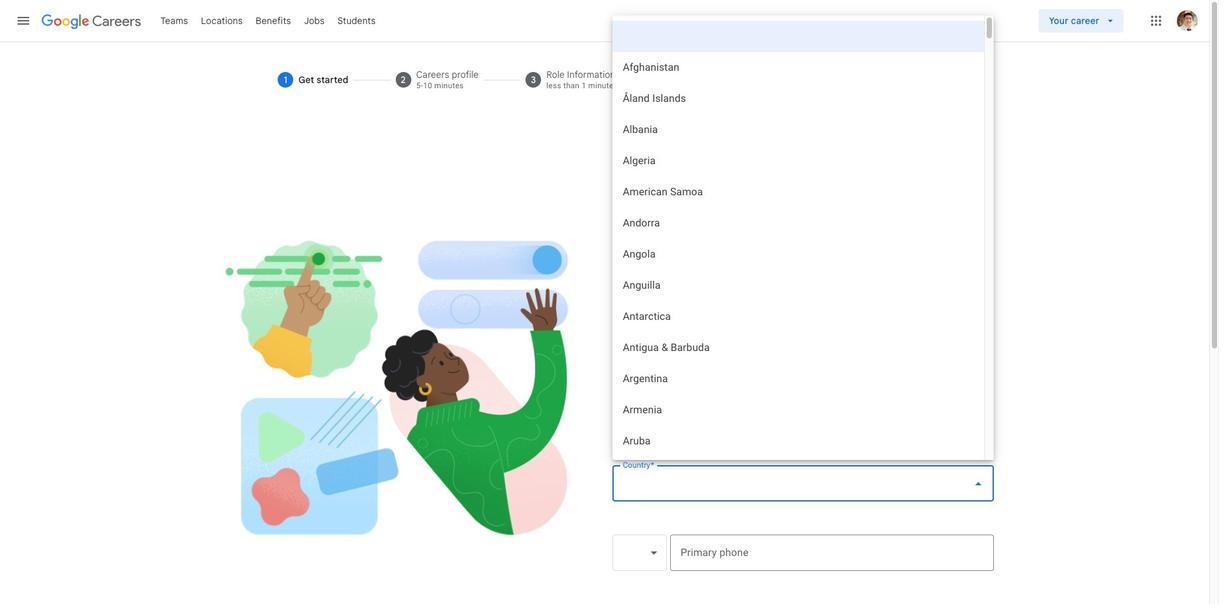Task type: vqa. For each thing, say whether or not it's contained in the screenshot.
Iah to the bottom
no



Task type: describe. For each thing, give the bounding box(es) containing it.
application stepper tab list
[[262, 58, 947, 101]]

main menu image
[[16, 13, 31, 29]]



Task type: locate. For each thing, give the bounding box(es) containing it.
Primary phone text field
[[681, 535, 984, 571]]

0 vertical spatial option
[[612, 21, 984, 52]]

Legal name (first, middle, last) text field
[[623, 304, 984, 340]]

Email address text field
[[623, 382, 984, 419]]

1 option from the top
[[612, 21, 984, 52]]

None field
[[612, 465, 994, 502], [612, 535, 667, 571], [612, 465, 994, 502], [612, 535, 667, 571]]

option
[[612, 21, 984, 52], [612, 457, 984, 488]]

1 vertical spatial option
[[612, 457, 984, 488]]

banner
[[0, 0, 1209, 43]]

country list box
[[612, 16, 984, 604]]

2 option from the top
[[612, 457, 984, 488]]



